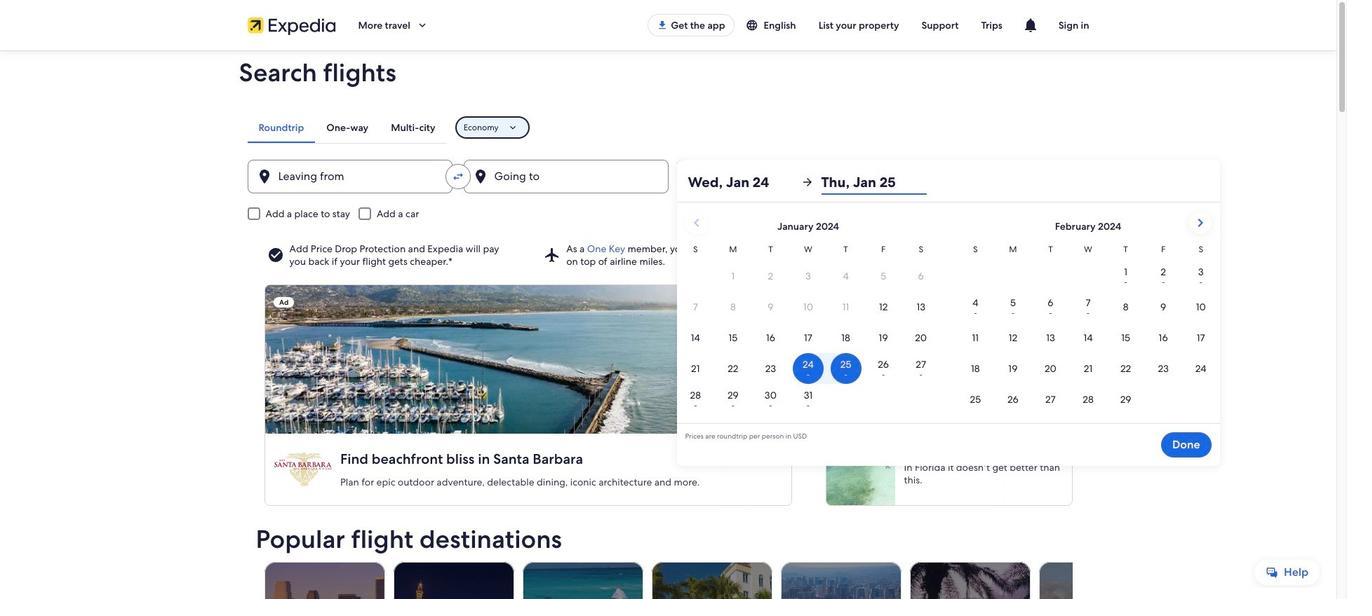 Task type: locate. For each thing, give the bounding box(es) containing it.
more travel image
[[416, 19, 429, 32]]

download the app button image
[[657, 20, 668, 31]]

cancun flights image
[[522, 563, 643, 600]]

new york flights image
[[1039, 563, 1159, 600]]

main content
[[0, 51, 1337, 600]]

tab list
[[247, 112, 447, 143]]

los angeles flights image
[[264, 563, 385, 600]]

small image
[[745, 19, 764, 32]]



Task type: describe. For each thing, give the bounding box(es) containing it.
honolulu flights image
[[780, 563, 901, 600]]

miami flights image
[[651, 563, 772, 600]]

expedia logo image
[[247, 15, 336, 35]]

popular flight destinations region
[[247, 526, 1159, 600]]

las vegas flights image
[[393, 563, 514, 600]]

previous month image
[[688, 215, 705, 232]]

next month image
[[1192, 215, 1209, 232]]

orlando flights image
[[910, 563, 1030, 600]]

swap origin and destination values image
[[451, 170, 464, 183]]

communication center icon image
[[1022, 17, 1039, 34]]



Task type: vqa. For each thing, say whether or not it's contained in the screenshot.
"swap flight 1 origin and destination" ICON on the top left of the page
no



